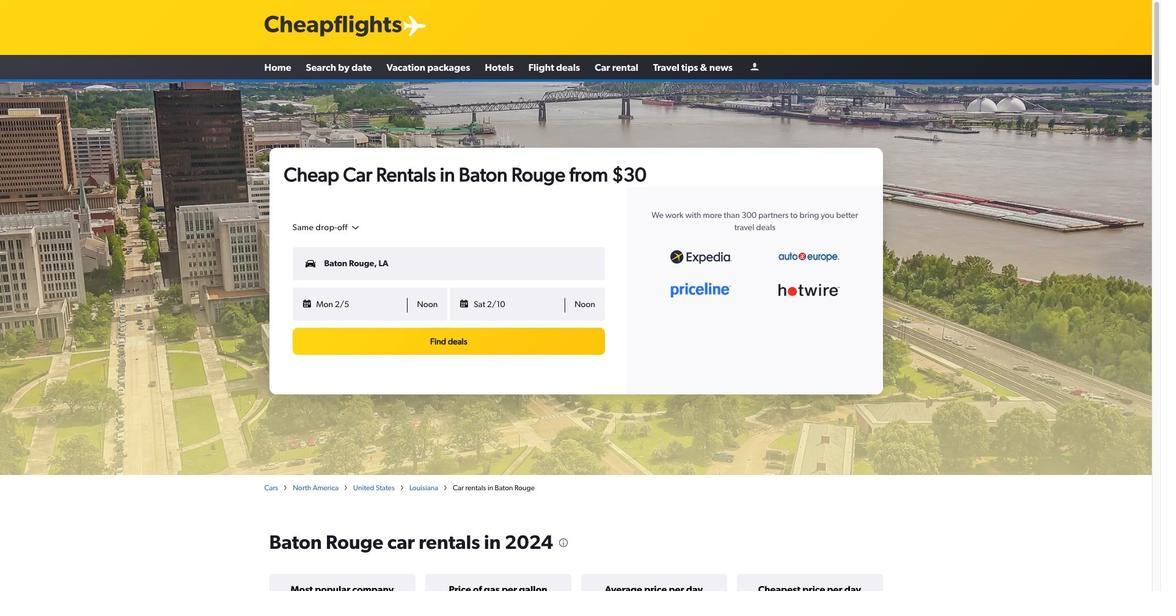 Task type: locate. For each thing, give the bounding box(es) containing it.
None text field
[[293, 288, 605, 321]]

baton rouge image
[[0, 82, 1152, 476]]

autoeurope image
[[779, 252, 840, 262]]

None text field
[[293, 247, 605, 281]]



Task type: vqa. For each thing, say whether or not it's contained in the screenshot.
Turo image
no



Task type: describe. For each thing, give the bounding box(es) containing it.
hotwire image
[[779, 284, 840, 297]]

Car drop-off location Same drop-off field
[[293, 223, 361, 233]]

priceline image
[[671, 283, 732, 298]]

expedia image
[[671, 251, 732, 264]]



